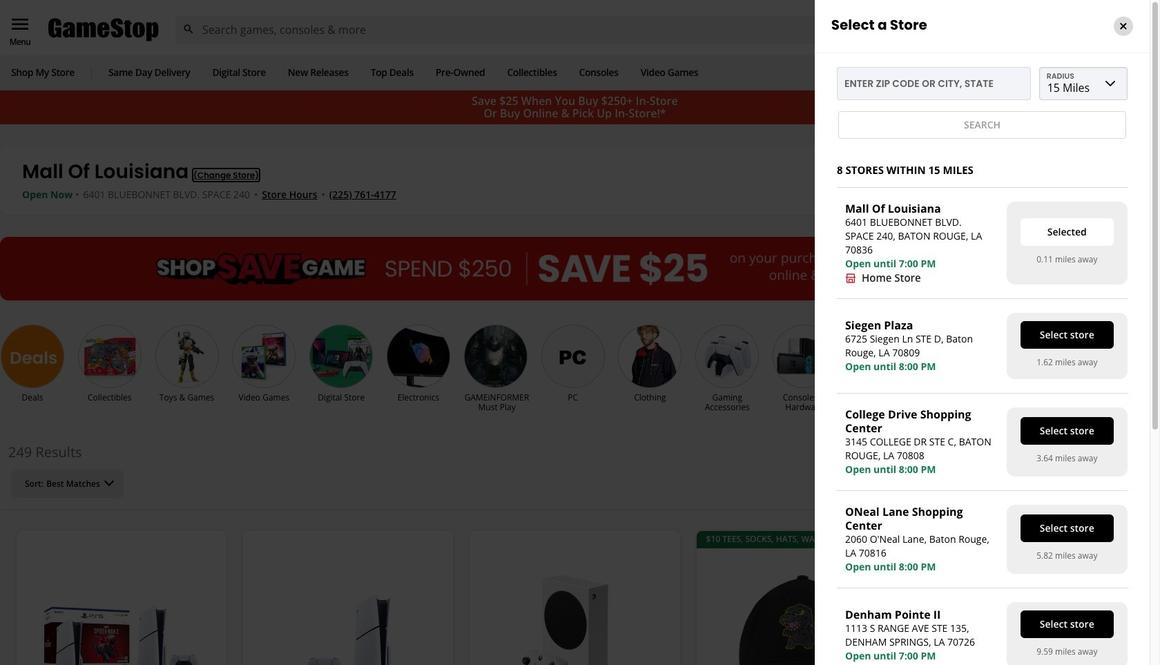Task type: locate. For each thing, give the bounding box(es) containing it.
None search field
[[175, 16, 865, 44]]

None text field
[[837, 67, 1031, 100]]

Find items from this store field
[[955, 164, 1128, 197]]

Search games, consoles & more search field
[[202, 16, 840, 44]]

gamestop image
[[48, 16, 159, 43]]



Task type: describe. For each thing, give the bounding box(es) containing it.
search icon image
[[963, 174, 977, 187]]



Task type: vqa. For each thing, say whether or not it's contained in the screenshot.
Find items from this store field
yes



